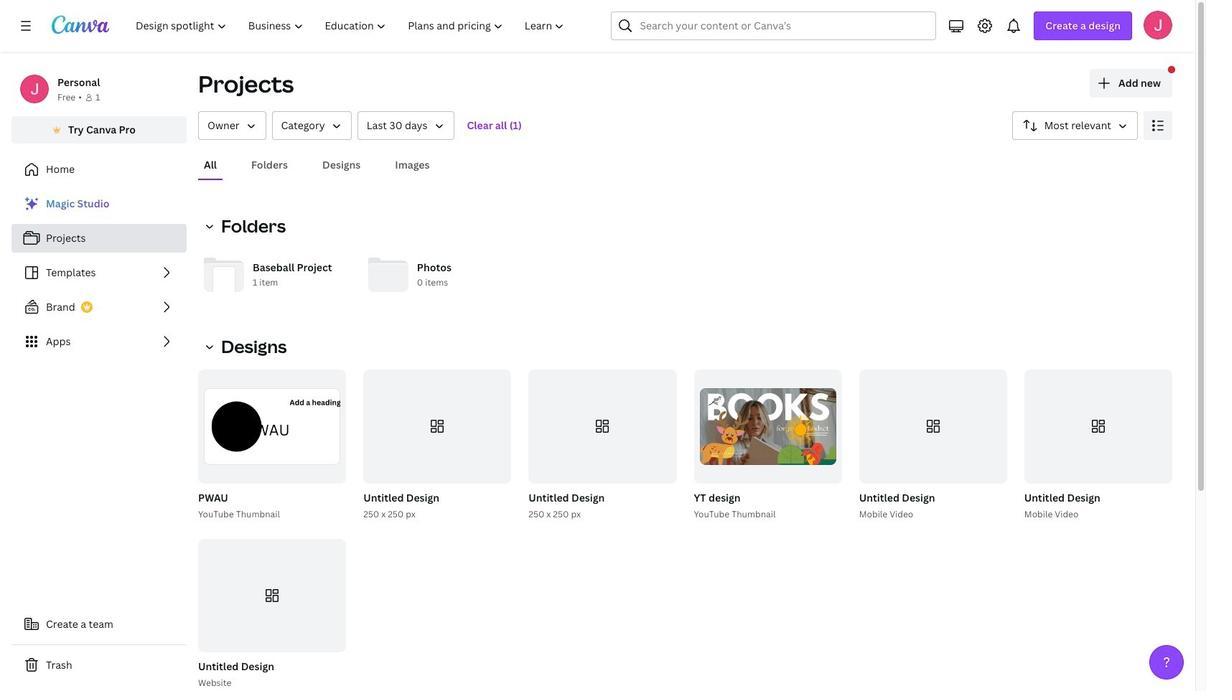 Task type: locate. For each thing, give the bounding box(es) containing it.
None search field
[[612, 11, 937, 40]]

Search search field
[[640, 12, 908, 40]]

Date modified button
[[358, 111, 454, 140]]

james peterson image
[[1144, 11, 1173, 40]]

group
[[195, 370, 346, 522], [198, 370, 346, 484], [361, 370, 512, 522], [364, 370, 512, 484], [526, 370, 677, 522], [529, 370, 677, 484], [691, 370, 842, 522], [694, 370, 842, 484], [857, 370, 1008, 522], [1022, 370, 1173, 522], [1025, 370, 1173, 484], [195, 539, 346, 691], [198, 539, 346, 653]]

Category button
[[272, 111, 352, 140]]

list
[[11, 190, 187, 356]]



Task type: describe. For each thing, give the bounding box(es) containing it.
top level navigation element
[[126, 11, 577, 40]]

Owner button
[[198, 111, 266, 140]]

Sort by button
[[1013, 111, 1139, 140]]



Task type: vqa. For each thing, say whether or not it's contained in the screenshot.
ACCESSIBILITY
no



